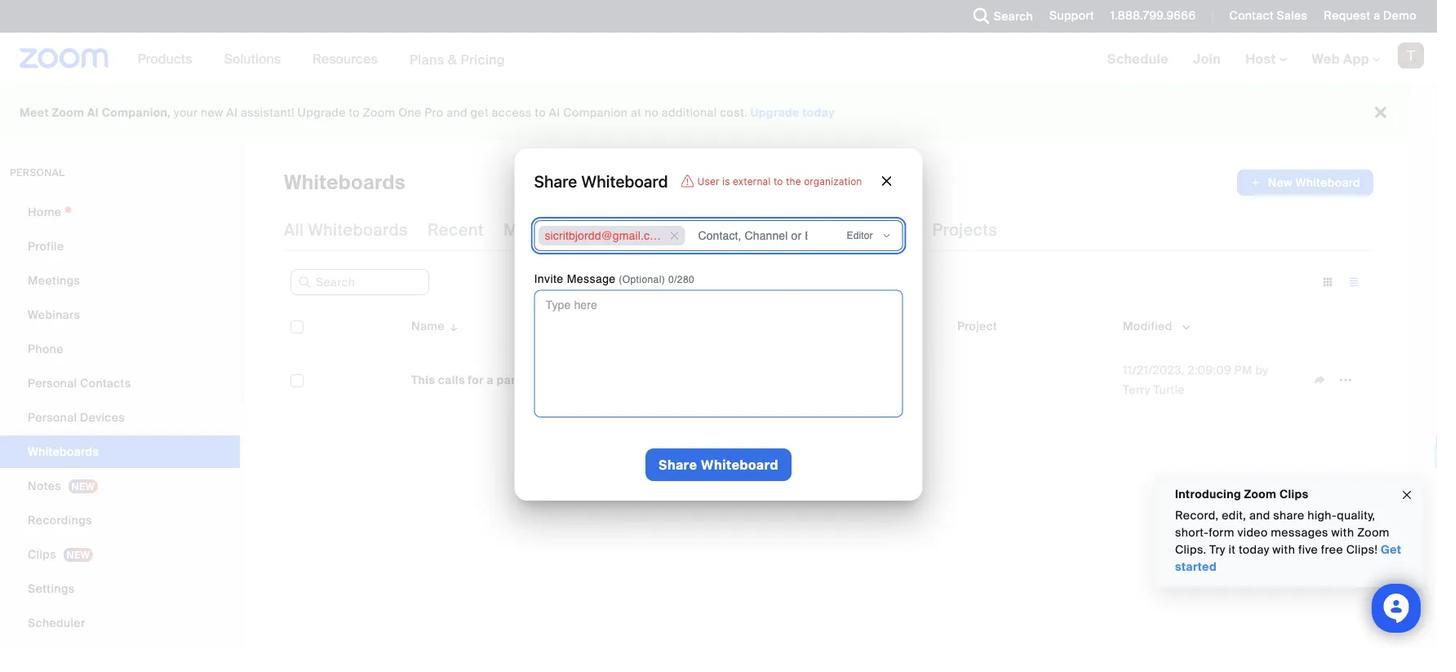 Task type: vqa. For each thing, say whether or not it's contained in the screenshot.
This at the bottom left of page
yes



Task type: describe. For each thing, give the bounding box(es) containing it.
meetings navigation
[[1095, 33, 1438, 86]]

2 horizontal spatial cell
[[951, 377, 1117, 384]]

whiteboards for all
[[308, 220, 408, 240]]

for
[[468, 373, 484, 388]]

1 horizontal spatial clips
[[1280, 487, 1309, 502]]

demo
[[1384, 8, 1417, 23]]

0 vertical spatial a
[[1374, 8, 1381, 23]]

&
[[448, 51, 457, 68]]

clips!
[[1347, 543, 1378, 558]]

join
[[1194, 50, 1222, 67]]

close image
[[1401, 486, 1414, 505]]

pricing
[[461, 51, 505, 68]]

clips inside personal menu 'menu'
[[28, 547, 56, 563]]

messages
[[1271, 526, 1329, 541]]

personal contacts link
[[0, 367, 240, 400]]

Search text field
[[291, 269, 429, 296]]

whiteboards for my
[[531, 220, 631, 240]]

trash
[[870, 220, 913, 240]]

notes
[[28, 479, 61, 494]]

my
[[504, 220, 527, 240]]

invite
[[534, 273, 564, 286]]

share whiteboard button
[[646, 449, 792, 482]]

settings link
[[0, 573, 240, 606]]

scheduler link
[[0, 607, 240, 640]]

request a demo
[[1325, 8, 1417, 23]]

11/21/2023, 2:09:09 pm by terry turtle
[[1123, 363, 1269, 398]]

it
[[1229, 543, 1236, 558]]

editor button
[[841, 226, 899, 246]]

terry
[[1123, 383, 1151, 398]]

join link
[[1181, 33, 1234, 85]]

meet zoom ai companion, your new ai assistant! upgrade to zoom one pro and get access to ai companion at no additional cost. upgrade today
[[20, 105, 835, 120]]

cost.
[[720, 105, 748, 120]]

get started link
[[1176, 543, 1402, 575]]

the
[[786, 175, 801, 187]]

1 horizontal spatial to
[[535, 105, 546, 120]]

delete sicritbjordd@gmail.com (external) button image
[[671, 232, 679, 240]]

2:09:09
[[1188, 363, 1232, 378]]

Contact, Channel or Email text field
[[692, 223, 814, 249]]

and inside meet zoom ai companion, footer
[[447, 105, 468, 120]]

record, edit, and share high-quality, short-form video messages with zoom clips. try it today with five free clips!
[[1176, 509, 1390, 558]]

product information navigation
[[125, 33, 518, 86]]

new
[[201, 105, 223, 120]]

contact sales link up 'meetings' navigation
[[1230, 8, 1308, 23]]

companion
[[564, 105, 628, 120]]

today inside record, edit, and share high-quality, short-form video messages with zoom clips. try it today with five free clips!
[[1239, 543, 1270, 558]]

zoom logo image
[[20, 48, 109, 69]]

zoom right meet
[[52, 105, 84, 120]]

pm
[[1235, 363, 1253, 378]]

contacts
[[80, 376, 131, 391]]

sicritbjordd@gmail.com (external) field
[[534, 220, 903, 251]]

this calls for a parade
[[411, 373, 537, 388]]

sicritbjordd@gmail.com (external)
[[545, 229, 718, 242]]

personal devices link
[[0, 402, 240, 434]]

arrow down image
[[445, 317, 460, 336]]

sicritbjordd@gmail.com (external) button
[[538, 226, 718, 246]]

one
[[399, 105, 422, 120]]

sales
[[1277, 8, 1308, 23]]

this calls for a parade, modified at nov 21, 2023 by terry turtle, link, starred element
[[314, 358, 392, 403]]

upgrade today link
[[751, 105, 835, 120]]

external
[[733, 175, 771, 187]]

banner containing schedule
[[0, 33, 1438, 86]]

me
[[748, 220, 772, 240]]

all whiteboards
[[284, 220, 408, 240]]

share inside button
[[659, 458, 698, 473]]

and inside record, edit, and share high-quality, short-form video messages with zoom clips. try it today with five free clips!
[[1250, 509, 1271, 524]]

meetings link
[[0, 265, 240, 297]]

record,
[[1176, 509, 1219, 524]]

edit,
[[1222, 509, 1247, 524]]

zoom up 'edit,'
[[1245, 487, 1277, 502]]

webinars link
[[0, 299, 240, 331]]

home link
[[0, 196, 240, 229]]

get
[[1381, 543, 1402, 558]]

share whiteboard inside button
[[659, 458, 779, 473]]

additional
[[662, 105, 717, 120]]

2 horizontal spatial to
[[774, 175, 783, 187]]

0 vertical spatial whiteboard
[[581, 171, 668, 191]]

quality,
[[1338, 509, 1376, 524]]

personal
[[10, 167, 65, 179]]

0/280
[[669, 274, 695, 286]]

user is external to the organization
[[698, 175, 863, 187]]

is
[[723, 175, 730, 187]]

personal devices
[[28, 410, 125, 425]]

recordings link
[[0, 505, 240, 537]]

1 ai from the left
[[87, 105, 99, 120]]

invite message (optional) 0/280
[[534, 273, 695, 286]]

zoom inside record, edit, and share high-quality, short-form video messages with zoom clips. try it today with five free clips!
[[1358, 526, 1390, 541]]

3 ai from the left
[[549, 105, 561, 120]]

parade
[[497, 373, 537, 388]]

share
[[1274, 509, 1305, 524]]

get
[[471, 105, 489, 120]]

meet
[[20, 105, 49, 120]]

pro
[[425, 105, 444, 120]]

whiteboard inside button
[[701, 458, 779, 473]]

grid mode, not selected image
[[1315, 275, 1341, 290]]

home
[[28, 205, 61, 220]]

meetings
[[28, 273, 80, 288]]

0 horizontal spatial share
[[534, 171, 578, 191]]

name
[[411, 319, 445, 334]]

assistant!
[[241, 105, 295, 120]]

get started
[[1176, 543, 1402, 575]]

personal for personal devices
[[28, 410, 77, 425]]

calls
[[438, 373, 465, 388]]

editor
[[847, 230, 873, 242]]

your
[[174, 105, 198, 120]]

1 upgrade from the left
[[298, 105, 346, 120]]



Task type: locate. For each thing, give the bounding box(es) containing it.
1.888.799.9666
[[1111, 8, 1196, 23]]

1 vertical spatial clips
[[28, 547, 56, 563]]

plans & pricing link
[[410, 51, 505, 68], [410, 51, 505, 68]]

contact sales
[[1230, 8, 1308, 23]]

recordings
[[28, 513, 92, 528]]

phone link
[[0, 333, 240, 366]]

0 vertical spatial clips
[[1280, 487, 1309, 502]]

tabs of all whiteboard page tab list
[[284, 209, 998, 251]]

short-
[[1176, 526, 1209, 541]]

0 horizontal spatial today
[[803, 105, 835, 120]]

1 horizontal spatial ai
[[226, 105, 238, 120]]

2 personal from the top
[[28, 410, 77, 425]]

started
[[1176, 560, 1217, 575]]

personal inside personal devices link
[[28, 410, 77, 425]]

five
[[1299, 543, 1319, 558]]

0 vertical spatial share whiteboard
[[534, 171, 668, 191]]

a right for
[[487, 373, 494, 388]]

personal inside the personal contacts link
[[28, 376, 77, 391]]

0 horizontal spatial clips
[[28, 547, 56, 563]]

starred
[[792, 220, 851, 240]]

contact
[[1230, 8, 1274, 23]]

try
[[1210, 543, 1226, 558]]

introducing
[[1176, 487, 1242, 502]]

starred element
[[665, 305, 785, 349]]

plans
[[410, 51, 445, 68]]

2 vertical spatial with
[[1273, 543, 1296, 558]]

recent
[[428, 220, 484, 240]]

to left one
[[349, 105, 360, 120]]

clips link
[[0, 539, 240, 572]]

ai right new on the left of page
[[226, 105, 238, 120]]

with inside tabs of all whiteboard page tab list
[[711, 220, 743, 240]]

shared
[[650, 220, 707, 240]]

zoom up clips!
[[1358, 526, 1390, 541]]

settings
[[28, 582, 75, 597]]

project
[[958, 319, 998, 334]]

video
[[1238, 526, 1268, 541]]

personal
[[28, 376, 77, 391], [28, 410, 77, 425]]

today inside meet zoom ai companion, footer
[[803, 105, 835, 120]]

with left me
[[711, 220, 743, 240]]

schedule
[[1108, 50, 1169, 67]]

clips.
[[1176, 543, 1207, 558]]

profile
[[28, 239, 64, 254]]

modified
[[1123, 319, 1173, 334]]

upgrade right "cost."
[[751, 105, 800, 120]]

and left get
[[447, 105, 468, 120]]

0 vertical spatial with
[[711, 220, 743, 240]]

share
[[534, 171, 578, 191], [659, 458, 698, 473]]

phone
[[28, 342, 63, 357]]

1.888.799.9666 button
[[1099, 0, 1201, 33], [1111, 8, 1196, 23]]

clips up settings
[[28, 547, 56, 563]]

at
[[631, 105, 642, 120]]

ai left companion
[[549, 105, 561, 120]]

to left the the at top
[[774, 175, 783, 187]]

user
[[698, 175, 720, 187]]

notes link
[[0, 470, 240, 503]]

whiteboards up search text box
[[308, 220, 408, 240]]

1 personal from the top
[[28, 376, 77, 391]]

1 vertical spatial share whiteboard
[[659, 458, 779, 473]]

devices
[[80, 410, 125, 425]]

upgrade
[[298, 105, 346, 120], [751, 105, 800, 120]]

1 horizontal spatial today
[[1239, 543, 1270, 558]]

today up organization on the right of page
[[803, 105, 835, 120]]

0 vertical spatial share
[[534, 171, 578, 191]]

(optional)
[[619, 274, 666, 286]]

this
[[411, 373, 435, 388]]

personal for personal contacts
[[28, 376, 77, 391]]

and
[[447, 105, 468, 120], [1250, 509, 1271, 524]]

webinars
[[28, 307, 80, 322]]

0 horizontal spatial a
[[487, 373, 494, 388]]

1 horizontal spatial upgrade
[[751, 105, 800, 120]]

whiteboards up message
[[531, 220, 631, 240]]

plans & pricing
[[410, 51, 505, 68]]

free
[[1322, 543, 1344, 558]]

high-
[[1308, 509, 1338, 524]]

0 horizontal spatial with
[[711, 220, 743, 240]]

zoom
[[52, 105, 84, 120], [363, 105, 396, 120], [1245, 487, 1277, 502], [1358, 526, 1390, 541]]

0 vertical spatial personal
[[28, 376, 77, 391]]

all
[[284, 220, 304, 240]]

2 ai from the left
[[226, 105, 238, 120]]

whiteboards up all whiteboards
[[284, 170, 406, 196]]

2 horizontal spatial ai
[[549, 105, 561, 120]]

0 horizontal spatial to
[[349, 105, 360, 120]]

support
[[1050, 8, 1095, 23]]

banner
[[0, 33, 1438, 86]]

0 horizontal spatial ai
[[87, 105, 99, 120]]

1 vertical spatial and
[[1250, 509, 1271, 524]]

2 horizontal spatial with
[[1332, 526, 1355, 541]]

0 horizontal spatial whiteboard
[[581, 171, 668, 191]]

cell
[[665, 349, 785, 413], [314, 358, 392, 403], [951, 377, 1117, 384]]

by
[[1256, 363, 1269, 378]]

today down video at the bottom right of the page
[[1239, 543, 1270, 558]]

zoom left one
[[363, 105, 396, 120]]

ai left companion,
[[87, 105, 99, 120]]

message
[[567, 273, 616, 286]]

organization
[[804, 175, 863, 187]]

Type here text field
[[546, 297, 892, 411]]

1 vertical spatial share
[[659, 458, 698, 473]]

1 horizontal spatial whiteboard
[[701, 458, 779, 473]]

0 horizontal spatial cell
[[314, 358, 392, 403]]

personal down 'phone'
[[28, 376, 77, 391]]

upgrade down the product information navigation
[[298, 105, 346, 120]]

1 vertical spatial a
[[487, 373, 494, 388]]

projects
[[933, 220, 998, 240]]

0 vertical spatial and
[[447, 105, 468, 120]]

0 horizontal spatial upgrade
[[298, 105, 346, 120]]

no
[[645, 105, 659, 120]]

shared with me
[[650, 220, 772, 240]]

schedule link
[[1095, 33, 1181, 85]]

1 horizontal spatial share
[[659, 458, 698, 473]]

share whiteboard
[[534, 171, 668, 191], [659, 458, 779, 473]]

0 horizontal spatial and
[[447, 105, 468, 120]]

2 upgrade from the left
[[751, 105, 800, 120]]

request
[[1325, 8, 1371, 23]]

my whiteboards
[[504, 220, 631, 240]]

profile link
[[0, 230, 240, 263]]

contact sales link up join
[[1218, 0, 1312, 33]]

1 vertical spatial personal
[[28, 410, 77, 425]]

meet zoom ai companion, footer
[[0, 85, 1413, 141]]

1 horizontal spatial with
[[1273, 543, 1296, 558]]

personal down "personal contacts"
[[28, 410, 77, 425]]

0 vertical spatial today
[[803, 105, 835, 120]]

sicritbjordd@gmail.com
[[545, 229, 666, 242]]

1 vertical spatial whiteboard
[[701, 458, 779, 473]]

application
[[284, 305, 1386, 425]]

1 horizontal spatial cell
[[665, 349, 785, 413]]

1 vertical spatial with
[[1332, 526, 1355, 541]]

1 vertical spatial today
[[1239, 543, 1270, 558]]

personal menu menu
[[0, 196, 240, 650]]

to
[[349, 105, 360, 120], [535, 105, 546, 120], [774, 175, 783, 187]]

11/21/2023,
[[1123, 363, 1185, 378]]

and up video at the bottom right of the page
[[1250, 509, 1271, 524]]

to right the access
[[535, 105, 546, 120]]

clips
[[1280, 487, 1309, 502], [28, 547, 56, 563]]

companion,
[[102, 105, 171, 120]]

list mode, selected image
[[1341, 275, 1368, 290]]

with down messages
[[1273, 543, 1296, 558]]

a left demo on the right top of page
[[1374, 8, 1381, 23]]

clips up share
[[1280, 487, 1309, 502]]

with up free
[[1332, 526, 1355, 541]]

a inside application
[[487, 373, 494, 388]]

application containing name
[[284, 305, 1386, 425]]

1 horizontal spatial a
[[1374, 8, 1381, 23]]

1 horizontal spatial and
[[1250, 509, 1271, 524]]

scheduler
[[28, 616, 85, 631]]

today
[[803, 105, 835, 120], [1239, 543, 1270, 558]]



